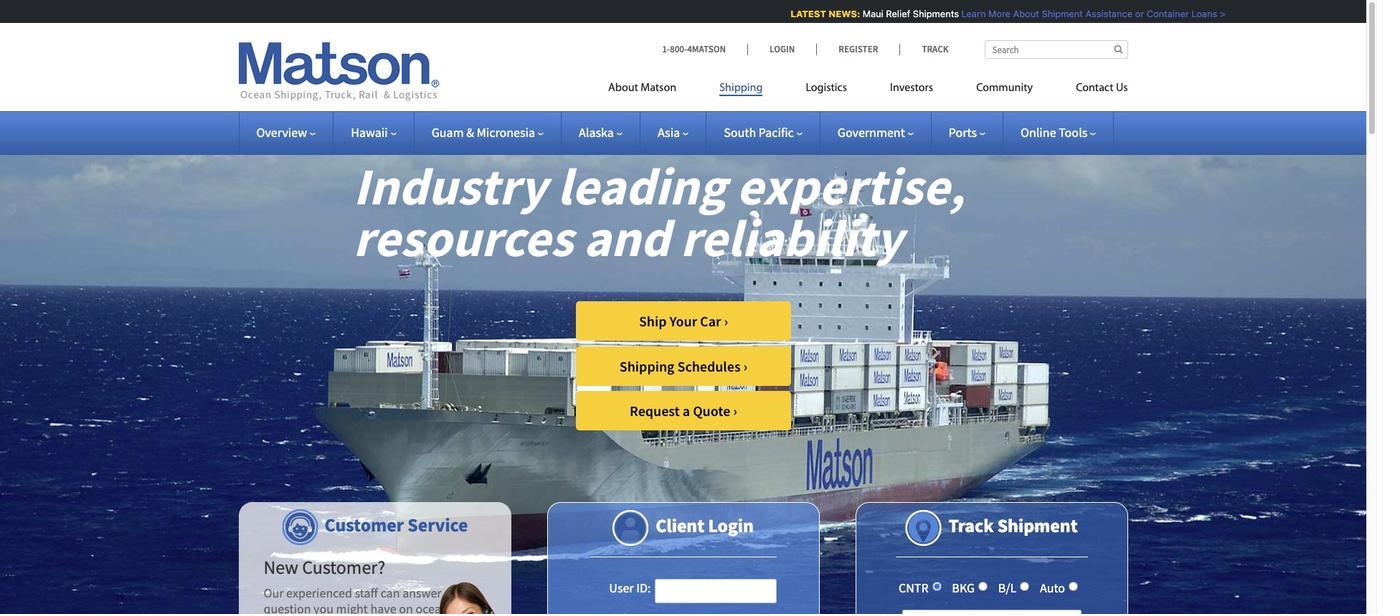 Task type: describe. For each thing, give the bounding box(es) containing it.
cntr
[[899, 580, 929, 596]]

car
[[700, 312, 721, 330]]

container
[[1145, 8, 1187, 19]]

or
[[1133, 8, 1142, 19]]

expertise,
[[737, 154, 965, 219]]

experienced
[[286, 585, 352, 601]]

user
[[609, 580, 634, 596]]

B/L radio
[[1021, 582, 1030, 591]]

blue matson logo with ocean, shipping, truck, rail and logistics written beneath it. image
[[239, 42, 439, 101]]

request a quote ›
[[630, 402, 738, 420]]

leading
[[557, 154, 726, 219]]

shipping link
[[698, 75, 785, 105]]

shipping schedules › link
[[576, 347, 791, 386]]

online tools link
[[1021, 124, 1096, 141]]

government link
[[838, 124, 914, 141]]

track shipment
[[949, 514, 1078, 537]]

about matson
[[608, 83, 677, 94]]

guam & micronesia link
[[432, 124, 544, 141]]

client login
[[656, 514, 754, 537]]

our experienced staff can answer any question you might have on ocea
[[264, 585, 464, 614]]

0 vertical spatial about
[[1011, 8, 1037, 19]]

question
[[264, 600, 311, 614]]

› for request a quote ›
[[733, 402, 738, 420]]

customer
[[325, 513, 404, 537]]

ports
[[949, 124, 977, 141]]

› for ship your car ›
[[724, 312, 728, 330]]

schedules
[[678, 357, 741, 375]]

Search search field
[[985, 40, 1128, 59]]

top menu navigation
[[608, 75, 1128, 105]]

shipping for shipping
[[720, 83, 763, 94]]

can
[[381, 585, 400, 601]]

quote
[[693, 402, 731, 420]]

your
[[670, 312, 697, 330]]

us
[[1116, 83, 1128, 94]]

b/l
[[999, 580, 1017, 596]]

assistance
[[1084, 8, 1131, 19]]

1 vertical spatial shipment
[[998, 514, 1078, 537]]

bkg
[[952, 580, 975, 596]]

CNTR radio
[[933, 582, 942, 591]]

resources
[[353, 205, 573, 270]]

user id:
[[609, 580, 651, 596]]

learn more about shipment assistance or container loans > link
[[959, 8, 1224, 19]]

Enter Container # text field
[[902, 610, 1082, 614]]

investors
[[890, 83, 934, 94]]

relief
[[884, 8, 908, 19]]

online tools
[[1021, 124, 1088, 141]]

answer
[[403, 585, 442, 601]]

1-800-4matson link
[[662, 43, 748, 55]]

about matson link
[[608, 75, 698, 105]]

industry
[[353, 154, 547, 219]]

request
[[630, 402, 680, 420]]

ship your car › link
[[576, 301, 791, 341]]

hawaii
[[351, 124, 388, 141]]

contact us
[[1076, 83, 1128, 94]]

shipments
[[911, 8, 957, 19]]

track link
[[900, 43, 949, 55]]

customer service
[[325, 513, 468, 537]]

BKG radio
[[979, 582, 988, 591]]

guam
[[432, 124, 464, 141]]

latest news: maui relief shipments learn more about shipment assistance or container loans >
[[789, 8, 1224, 19]]

asia
[[658, 124, 680, 141]]

about inside top menu navigation
[[608, 83, 638, 94]]

might
[[336, 600, 368, 614]]

community
[[977, 83, 1033, 94]]

800-
[[670, 43, 687, 55]]

more
[[986, 8, 1009, 19]]

track for track link
[[922, 43, 949, 55]]

image of smiling customer service agent ready to help. image
[[429, 582, 511, 614]]

latest
[[789, 8, 824, 19]]

south pacific link
[[724, 124, 803, 141]]

client
[[656, 514, 705, 537]]

search image
[[1115, 44, 1123, 54]]

guam & micronesia
[[432, 124, 535, 141]]

loans
[[1190, 8, 1215, 19]]

1 horizontal spatial login
[[770, 43, 795, 55]]



Task type: locate. For each thing, give the bounding box(es) containing it.
› right schedules
[[744, 357, 748, 375]]

about left matson
[[608, 83, 638, 94]]

4matson
[[687, 43, 726, 55]]

2 horizontal spatial ›
[[744, 357, 748, 375]]

None search field
[[985, 40, 1128, 59]]

1 horizontal spatial about
[[1011, 8, 1037, 19]]

customer?
[[302, 555, 386, 579]]

1 horizontal spatial shipping
[[720, 83, 763, 94]]

track down the shipments on the right top of page
[[922, 43, 949, 55]]

ports link
[[949, 124, 986, 141]]

1-
[[662, 43, 670, 55]]

track for track shipment
[[949, 514, 994, 537]]

0 horizontal spatial login
[[708, 514, 754, 537]]

shipment up search search field
[[1040, 8, 1081, 19]]

shipment
[[1040, 8, 1081, 19], [998, 514, 1078, 537]]

asia link
[[658, 124, 689, 141]]

login
[[770, 43, 795, 55], [708, 514, 754, 537]]

shipping up south
[[720, 83, 763, 94]]

about
[[1011, 8, 1037, 19], [608, 83, 638, 94]]

alaska
[[579, 124, 614, 141]]

shipping up request
[[620, 357, 675, 375]]

0 vertical spatial shipment
[[1040, 8, 1081, 19]]

auto
[[1040, 580, 1066, 596]]

reliability
[[680, 205, 903, 270]]

industry leading expertise, resources and reliability
[[353, 154, 965, 270]]

logistics
[[806, 83, 847, 94]]

community link
[[955, 75, 1055, 105]]

overview link
[[256, 124, 316, 141]]

contact us link
[[1055, 75, 1128, 105]]

track up bkg radio
[[949, 514, 994, 537]]

› right quote
[[733, 402, 738, 420]]

on
[[399, 600, 413, 614]]

User ID: text field
[[655, 579, 777, 603]]

learn
[[959, 8, 984, 19]]

have
[[371, 600, 396, 614]]

Auto radio
[[1069, 582, 1078, 591]]

register link
[[817, 43, 900, 55]]

alaska link
[[579, 124, 623, 141]]

1 vertical spatial track
[[949, 514, 994, 537]]

hawaii link
[[351, 124, 397, 141]]

› right car
[[724, 312, 728, 330]]

overview
[[256, 124, 307, 141]]

micronesia
[[477, 124, 535, 141]]

0 horizontal spatial ›
[[724, 312, 728, 330]]

2 vertical spatial ›
[[733, 402, 738, 420]]

0 vertical spatial login
[[770, 43, 795, 55]]

1 vertical spatial shipping
[[620, 357, 675, 375]]

you
[[314, 600, 334, 614]]

id:
[[637, 580, 651, 596]]

logistics link
[[785, 75, 869, 105]]

1 horizontal spatial ›
[[733, 402, 738, 420]]

0 vertical spatial shipping
[[720, 83, 763, 94]]

news:
[[827, 8, 858, 19]]

0 horizontal spatial about
[[608, 83, 638, 94]]

ship your car ›
[[639, 312, 728, 330]]

new
[[264, 555, 298, 579]]

request a quote › link
[[576, 391, 791, 430]]

› inside ship your car › link
[[724, 312, 728, 330]]

shipping schedules ›
[[620, 357, 748, 375]]

maui
[[861, 8, 881, 19]]

register
[[839, 43, 878, 55]]

› inside shipping schedules › link
[[744, 357, 748, 375]]

1-800-4matson
[[662, 43, 726, 55]]

0 vertical spatial ›
[[724, 312, 728, 330]]

>
[[1218, 8, 1224, 19]]

a
[[683, 402, 690, 420]]

1 vertical spatial login
[[708, 514, 754, 537]]

› inside "request a quote ›" link
[[733, 402, 738, 420]]

login down latest
[[770, 43, 795, 55]]

our
[[264, 585, 284, 601]]

investors link
[[869, 75, 955, 105]]

ship
[[639, 312, 667, 330]]

&
[[466, 124, 474, 141]]

online
[[1021, 124, 1057, 141]]

shipping for shipping schedules ›
[[620, 357, 675, 375]]

login link
[[748, 43, 817, 55]]

0 vertical spatial track
[[922, 43, 949, 55]]

new customer?
[[264, 555, 386, 579]]

south
[[724, 124, 756, 141]]

login right client
[[708, 514, 754, 537]]

shipment up the b/l 'option'
[[998, 514, 1078, 537]]

shipping inside top menu navigation
[[720, 83, 763, 94]]

1 vertical spatial ›
[[744, 357, 748, 375]]

track
[[922, 43, 949, 55], [949, 514, 994, 537]]

staff
[[355, 585, 378, 601]]

and
[[584, 205, 670, 270]]

tools
[[1059, 124, 1088, 141]]

contact
[[1076, 83, 1114, 94]]

service
[[408, 513, 468, 537]]

0 horizontal spatial shipping
[[620, 357, 675, 375]]

south pacific
[[724, 124, 794, 141]]

shipping
[[720, 83, 763, 94], [620, 357, 675, 375]]

any
[[444, 585, 464, 601]]

matson
[[641, 83, 677, 94]]

1 vertical spatial about
[[608, 83, 638, 94]]

›
[[724, 312, 728, 330], [744, 357, 748, 375], [733, 402, 738, 420]]

government
[[838, 124, 905, 141]]

about right more
[[1011, 8, 1037, 19]]



Task type: vqa. For each thing, say whether or not it's contained in the screenshot.
USER ID:
yes



